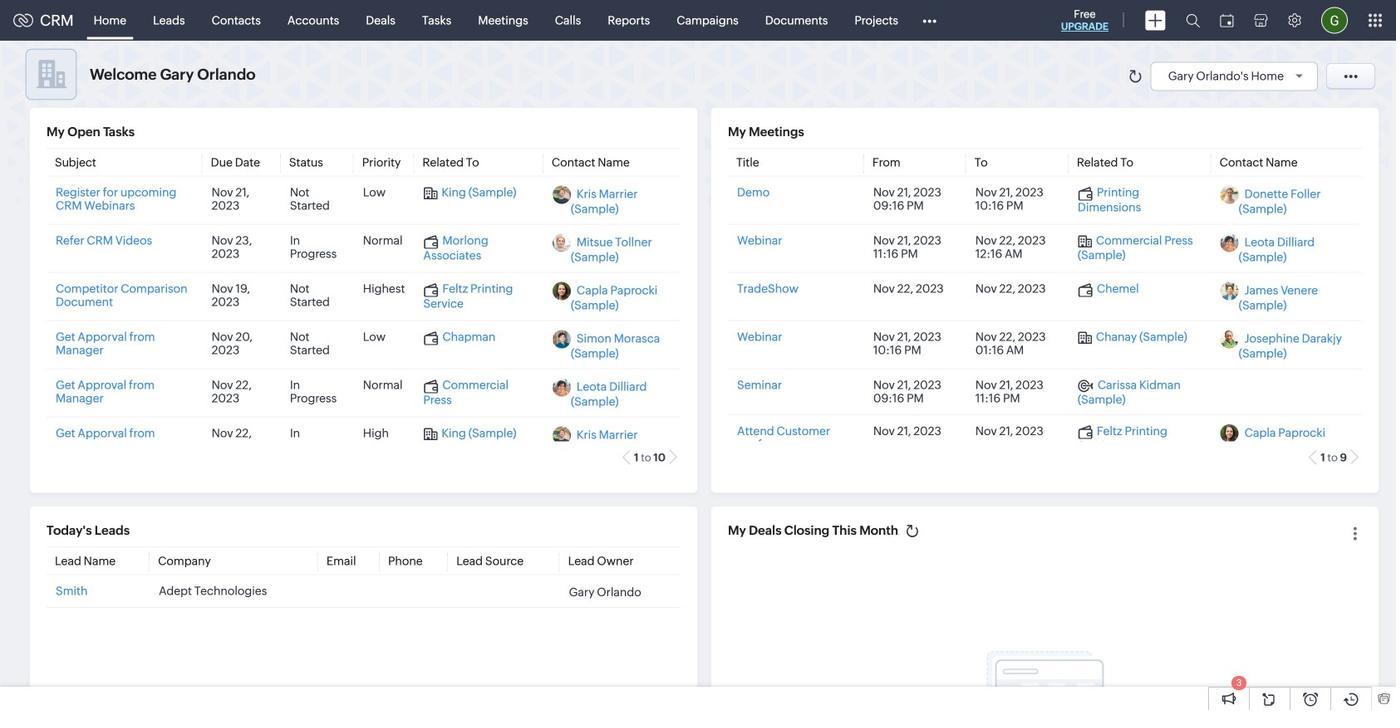 Task type: vqa. For each thing, say whether or not it's contained in the screenshot.
Other Modules field
yes



Task type: describe. For each thing, give the bounding box(es) containing it.
create menu element
[[1135, 0, 1176, 40]]

calendar image
[[1220, 14, 1234, 27]]

search element
[[1176, 0, 1210, 41]]

profile element
[[1311, 0, 1358, 40]]

logo image
[[13, 14, 33, 27]]

Other Modules field
[[912, 7, 947, 34]]



Task type: locate. For each thing, give the bounding box(es) containing it.
search image
[[1186, 13, 1200, 27]]

profile image
[[1321, 7, 1348, 34]]

create menu image
[[1145, 10, 1166, 30]]



